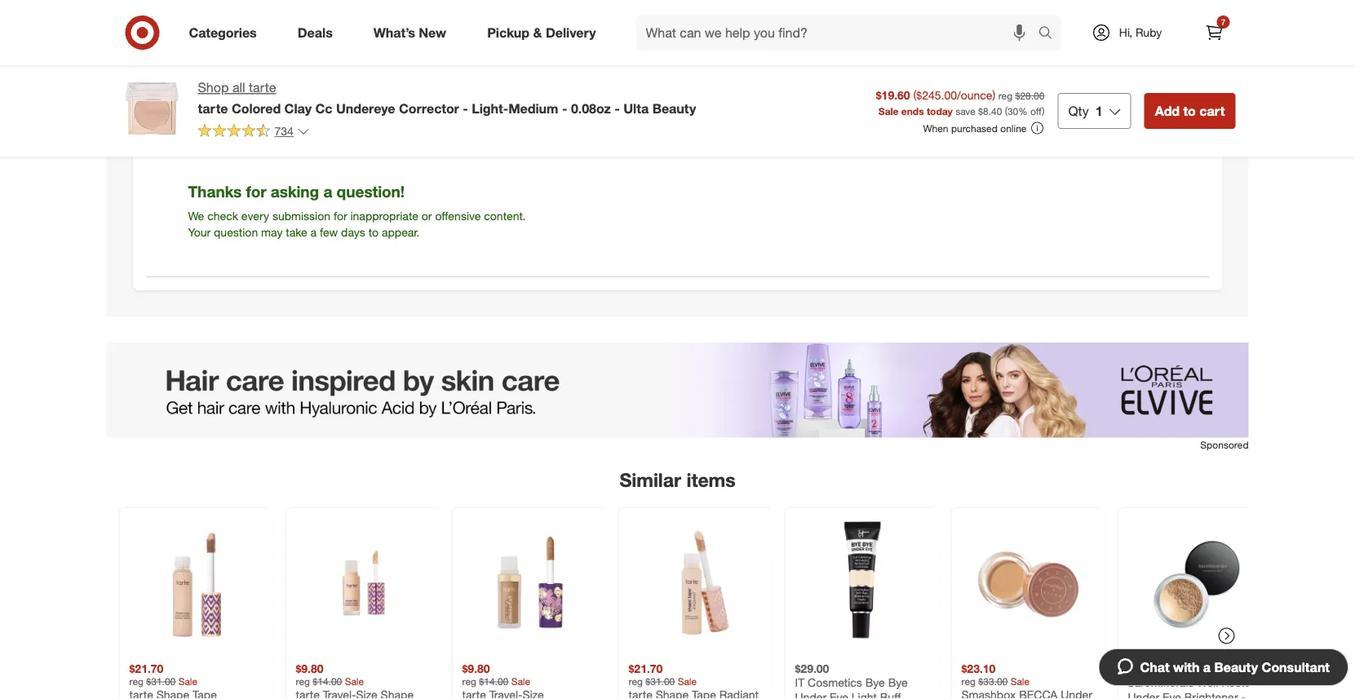 Task type: vqa. For each thing, say whether or not it's contained in the screenshot.
which in the left bottom of the page
no



Task type: describe. For each thing, give the bounding box(es) containing it.
add
[[1156, 103, 1180, 119]]

0.08oz
[[571, 100, 611, 116]]

add to cart button
[[1145, 93, 1236, 129]]

rested
[[1222, 676, 1259, 690]]

add to cart
[[1156, 103, 1226, 119]]

$33.00
[[979, 676, 1008, 688]]

advertisement region
[[107, 343, 1249, 438]]

shop all tarte tarte colored clay cc undereye corrector - light-medium - 0.08oz - ulta beauty
[[198, 80, 697, 116]]

$19.60 ( $245.00 /ounce ) reg $28.00 sale ends today save $ 8.40 ( 30 % off )
[[877, 88, 1045, 117]]

tarte shape tape radiant concealer - 0.33oz - ulta beauty image
[[629, 518, 763, 652]]

offensive
[[435, 209, 481, 223]]

8.40
[[984, 105, 1003, 117]]

hi, ruby
[[1120, 25, 1163, 40]]

may
[[261, 225, 283, 239]]

chat with a beauty consultant
[[1141, 660, 1331, 676]]

sale for tarte shape tape concealer - 27b light-medium beige - 0.338 fl oz - ulta beauty image
[[178, 676, 198, 688]]

save
[[956, 105, 976, 117]]

1 horizontal spatial (
[[1005, 105, 1008, 117]]

appear.
[[382, 225, 420, 239]]

2 - from the left
[[562, 100, 568, 116]]

today
[[927, 105, 953, 117]]

ends
[[902, 105, 925, 117]]

we
[[188, 209, 204, 223]]

2 bye from the left
[[889, 676, 908, 690]]

$9.80 reg $14.00 sale for tarte travel-size shape tape concealer - 27b light-medium beige - 0.034 fl oz - ulta beauty image
[[296, 662, 364, 688]]

undereye
[[336, 100, 396, 116]]

reg for smashbox becca under eye brightening corrector concealer - 0.15oz - ulta beauty image at the bottom right of page
[[962, 676, 976, 688]]

smashbox becca under eye brightening corrector concealer - 0.15oz - ulta beauty image
[[962, 518, 1096, 652]]

corrector
[[399, 100, 459, 116]]

bareminerals
[[1129, 676, 1195, 690]]

colored
[[232, 100, 281, 116]]

sale for tarte travel-size shape tape concealer - 27b light-medium beige - 0.034 fl oz - ulta beauty image
[[345, 676, 364, 688]]

submission
[[273, 209, 331, 223]]

0 vertical spatial for
[[246, 182, 267, 201]]

sale for tarte travel-size creaseless concealer - 25n light-medium neutral - 0.035oz - ulta beauty image
[[512, 676, 531, 688]]

few
[[320, 225, 338, 239]]

it
[[796, 676, 805, 690]]

eye inside $29.00 it cosmetics bye bye under eye light buf
[[830, 690, 849, 700]]

What can we help you find? suggestions appear below search field
[[636, 15, 1043, 51]]

&
[[533, 25, 542, 40]]

tarte travel-size shape tape concealer - 27b light-medium beige - 0.034 fl oz - ulta beauty image
[[296, 518, 430, 652]]

to inside button
[[1184, 103, 1197, 119]]

0 vertical spatial a
[[324, 182, 333, 201]]

off
[[1031, 105, 1043, 117]]

take
[[286, 225, 308, 239]]

consultant
[[1263, 660, 1331, 676]]

thanks for asking a question! we check every submission for inappropriate or offensive content. your question may take a few days to appear.
[[188, 182, 526, 239]]

$29.00 it cosmetics bye bye under eye light buf
[[796, 662, 918, 700]]

reg for tarte travel-size creaseless concealer - 25n light-medium neutral - 0.035oz - ulta beauty image
[[462, 676, 477, 688]]

light
[[852, 690, 877, 700]]

deals
[[298, 25, 333, 40]]

items
[[687, 469, 736, 491]]

$9.80 reg $14.00 sale for tarte travel-size creaseless concealer - 25n light-medium neutral - 0.035oz - ulta beauty image
[[462, 662, 531, 688]]

to inside thanks for asking a question! we check every submission for inappropriate or offensive content. your question may take a few days to appear.
[[369, 225, 379, 239]]

ruby
[[1136, 25, 1163, 40]]

$31.00 for tarte shape tape radiant concealer - 0.33oz - ulta beauty image
[[646, 676, 675, 688]]

new
[[419, 25, 447, 40]]

asking
[[271, 182, 319, 201]]

check
[[207, 209, 238, 223]]

similar items
[[620, 469, 736, 491]]

0 vertical spatial tarte
[[249, 80, 276, 96]]

all
[[233, 80, 245, 96]]

0 horizontal spatial a
[[311, 225, 317, 239]]

pickup
[[487, 25, 530, 40]]

question
[[214, 225, 258, 239]]

7 link
[[1197, 15, 1233, 51]]

cosmetics
[[808, 676, 863, 690]]

tarte shape tape concealer - 27b light-medium beige - 0.338 fl oz - ulta beauty image
[[129, 518, 263, 652]]

shop
[[198, 80, 229, 96]]

what's new link
[[360, 15, 467, 51]]

thanks
[[188, 182, 242, 201]]

$23.10 reg $33.00 sale
[[962, 662, 1030, 688]]

pickup & delivery
[[487, 25, 596, 40]]

every
[[242, 209, 269, 223]]

inappropriate
[[351, 209, 419, 223]]

reg for tarte travel-size shape tape concealer - 27b light-medium beige - 0.034 fl oz - ulta beauty image
[[296, 676, 310, 688]]

$14.00 for tarte travel-size shape tape concealer - 27b light-medium beige - 0.034 fl oz - ulta beauty image
[[313, 676, 342, 688]]

medium
[[509, 100, 559, 116]]

$28.00
[[1016, 89, 1045, 102]]

it cosmetics bye bye under eye light buff concealer - 0.4oz - ulta beauty image
[[796, 518, 929, 652]]

1 - from the left
[[463, 100, 468, 116]]

ulta
[[624, 100, 649, 116]]

cart
[[1200, 103, 1226, 119]]

beauty inside the shop all tarte tarte colored clay cc undereye corrector - light-medium - 0.08oz - ulta beauty
[[653, 100, 697, 116]]

similar
[[620, 469, 682, 491]]

sale inside $19.60 ( $245.00 /ounce ) reg $28.00 sale ends today save $ 8.40 ( 30 % off )
[[879, 105, 899, 117]]

$9.80 for tarte travel-size creaseless concealer - 25n light-medium neutral - 0.035oz - ulta beauty image
[[462, 662, 490, 676]]

clay
[[285, 100, 312, 116]]

$245.00
[[917, 88, 958, 102]]



Task type: locate. For each thing, give the bounding box(es) containing it.
1 horizontal spatial $14.00
[[479, 676, 509, 688]]

or
[[422, 209, 432, 223]]

$21.70 reg $31.00 sale for tarte shape tape radiant concealer - 0.33oz - ulta beauty image
[[629, 662, 697, 688]]

0 horizontal spatial $9.80
[[296, 662, 324, 676]]

0 horizontal spatial $21.70
[[129, 662, 164, 676]]

bye
[[866, 676, 886, 690], [889, 676, 908, 690]]

1 $9.80 reg $14.00 sale from the left
[[296, 662, 364, 688]]

7
[[1222, 17, 1226, 27]]

0 horizontal spatial (
[[914, 88, 917, 102]]

734 link
[[198, 123, 310, 142]]

deals link
[[284, 15, 353, 51]]

/ounce
[[958, 88, 993, 102]]

1 horizontal spatial to
[[1184, 103, 1197, 119]]

for up every
[[246, 182, 267, 201]]

reg for tarte shape tape concealer - 27b light-medium beige - 0.338 fl oz - ulta beauty image
[[129, 676, 144, 688]]

$26.00
[[1129, 662, 1163, 676]]

q&a button
[[146, 110, 1210, 162]]

categories
[[189, 25, 257, 40]]

beauty right "ulta"
[[653, 100, 697, 116]]

eye down with on the bottom
[[1163, 690, 1182, 700]]

bareminerals well rested under eye brightener - 0.07oz - ulta beauty image
[[1129, 518, 1262, 652]]

2 $21.70 from the left
[[629, 662, 663, 676]]

1 vertical spatial to
[[369, 225, 379, 239]]

tarte
[[249, 80, 276, 96], [198, 100, 228, 116]]

2 $21.70 reg $31.00 sale from the left
[[629, 662, 697, 688]]

1 horizontal spatial $9.80 reg $14.00 sale
[[462, 662, 531, 688]]

30
[[1008, 105, 1019, 117]]

image of tarte colored clay cc undereye corrector - light-medium - 0.08oz - ulta beauty image
[[120, 78, 185, 144]]

when purchased online
[[924, 122, 1027, 134]]

0 horizontal spatial $21.70 reg $31.00 sale
[[129, 662, 198, 688]]

1 $14.00 from the left
[[313, 676, 342, 688]]

well
[[1198, 676, 1219, 690]]

pickup & delivery link
[[474, 15, 617, 51]]

$31.00
[[146, 676, 176, 688], [646, 676, 675, 688]]

1 horizontal spatial tarte
[[249, 80, 276, 96]]

1 horizontal spatial -
[[562, 100, 568, 116]]

under down $26.00
[[1129, 690, 1160, 700]]

2 $9.80 reg $14.00 sale from the left
[[462, 662, 531, 688]]

1 horizontal spatial under
[[1129, 690, 1160, 700]]

2 $9.80 from the left
[[462, 662, 490, 676]]

tarte travel-size creaseless concealer - 25n light-medium neutral - 0.035oz - ulta beauty image
[[462, 518, 596, 652]]

sponsored
[[1201, 439, 1249, 451]]

1 vertical spatial tarte
[[198, 100, 228, 116]]

search
[[1031, 26, 1071, 42]]

1 horizontal spatial bye
[[889, 676, 908, 690]]

0 vertical spatial )
[[993, 88, 996, 102]]

$19.60
[[877, 88, 911, 102]]

2 under from the left
[[1129, 690, 1160, 700]]

to down inappropriate
[[369, 225, 379, 239]]

chat
[[1141, 660, 1170, 676]]

bye right cosmetics
[[866, 676, 886, 690]]

sale for smashbox becca under eye brightening corrector concealer - 0.15oz - ulta beauty image at the bottom right of page
[[1011, 676, 1030, 688]]

1 horizontal spatial eye
[[1163, 690, 1182, 700]]

beauty up rested
[[1215, 660, 1259, 676]]

a
[[324, 182, 333, 201], [311, 225, 317, 239], [1204, 660, 1211, 676]]

2 $31.00 from the left
[[646, 676, 675, 688]]

-
[[463, 100, 468, 116], [562, 100, 568, 116], [615, 100, 620, 116]]

0 horizontal spatial -
[[463, 100, 468, 116]]

reg for tarte shape tape radiant concealer - 0.33oz - ulta beauty image
[[629, 676, 643, 688]]

your
[[188, 225, 211, 239]]

for up few
[[334, 209, 347, 223]]

qty
[[1069, 103, 1090, 119]]

under
[[796, 690, 827, 700], [1129, 690, 1160, 700]]

$31.00 for tarte shape tape concealer - 27b light-medium beige - 0.338 fl oz - ulta beauty image
[[146, 676, 176, 688]]

0 horizontal spatial )
[[993, 88, 996, 102]]

brightener
[[1185, 690, 1239, 700]]

1 vertical spatial beauty
[[1215, 660, 1259, 676]]

$29.00
[[796, 662, 830, 676]]

) right %
[[1043, 105, 1045, 117]]

question!
[[337, 182, 405, 201]]

1 horizontal spatial $21.70
[[629, 662, 663, 676]]

similar items region
[[107, 343, 1272, 700]]

2 eye from the left
[[1163, 690, 1182, 700]]

0 horizontal spatial tarte
[[198, 100, 228, 116]]

a right asking
[[324, 182, 333, 201]]

eye inside $26.00 bareminerals well rested under eye brightener
[[1163, 690, 1182, 700]]

a inside chat with a beauty consultant button
[[1204, 660, 1211, 676]]

delivery
[[546, 25, 596, 40]]

$14.00 for tarte travel-size creaseless concealer - 25n light-medium neutral - 0.035oz - ulta beauty image
[[479, 676, 509, 688]]

1 vertical spatial )
[[1043, 105, 1045, 117]]

tarte down the shop
[[198, 100, 228, 116]]

cc
[[315, 100, 333, 116]]

0 horizontal spatial beauty
[[653, 100, 697, 116]]

1 horizontal spatial beauty
[[1215, 660, 1259, 676]]

1 $21.70 from the left
[[129, 662, 164, 676]]

$14.00
[[313, 676, 342, 688], [479, 676, 509, 688]]

light-
[[472, 100, 509, 116]]

( right 8.40
[[1005, 105, 1008, 117]]

0 horizontal spatial $31.00
[[146, 676, 176, 688]]

reg inside $19.60 ( $245.00 /ounce ) reg $28.00 sale ends today save $ 8.40 ( 30 % off )
[[999, 89, 1013, 102]]

with
[[1174, 660, 1200, 676]]

0 horizontal spatial for
[[246, 182, 267, 201]]

1 horizontal spatial $31.00
[[646, 676, 675, 688]]

for
[[246, 182, 267, 201], [334, 209, 347, 223]]

when
[[924, 122, 949, 134]]

under inside $29.00 it cosmetics bye bye under eye light buf
[[796, 690, 827, 700]]

1 under from the left
[[796, 690, 827, 700]]

bye right light
[[889, 676, 908, 690]]

what's new
[[374, 25, 447, 40]]

under down $29.00
[[796, 690, 827, 700]]

%
[[1019, 105, 1028, 117]]

hi,
[[1120, 25, 1133, 40]]

$21.70 for tarte shape tape radiant concealer - 0.33oz - ulta beauty image
[[629, 662, 663, 676]]

qty 1
[[1069, 103, 1103, 119]]

1 $31.00 from the left
[[146, 676, 176, 688]]

- left "ulta"
[[615, 100, 620, 116]]

0 horizontal spatial eye
[[830, 690, 849, 700]]

1 bye from the left
[[866, 676, 886, 690]]

tarte up colored
[[249, 80, 276, 96]]

0 vertical spatial to
[[1184, 103, 1197, 119]]

- left 0.08oz
[[562, 100, 568, 116]]

purchased
[[952, 122, 998, 134]]

1 horizontal spatial )
[[1043, 105, 1045, 117]]

2 $14.00 from the left
[[479, 676, 509, 688]]

3 - from the left
[[615, 100, 620, 116]]

sale for tarte shape tape radiant concealer - 0.33oz - ulta beauty image
[[678, 676, 697, 688]]

$23.10
[[962, 662, 996, 676]]

1 horizontal spatial a
[[324, 182, 333, 201]]

2 vertical spatial a
[[1204, 660, 1211, 676]]

1 eye from the left
[[830, 690, 849, 700]]

a up the well
[[1204, 660, 1211, 676]]

) up 8.40
[[993, 88, 996, 102]]

beauty inside button
[[1215, 660, 1259, 676]]

to right 'add'
[[1184, 103, 1197, 119]]

categories link
[[175, 15, 277, 51]]

$9.80 reg $14.00 sale
[[296, 662, 364, 688], [462, 662, 531, 688]]

0 vertical spatial (
[[914, 88, 917, 102]]

search button
[[1031, 15, 1071, 54]]

sale inside $23.10 reg $33.00 sale
[[1011, 676, 1030, 688]]

2 horizontal spatial -
[[615, 100, 620, 116]]

1 horizontal spatial $9.80
[[462, 662, 490, 676]]

$9.80 for tarte travel-size shape tape concealer - 27b light-medium beige - 0.034 fl oz - ulta beauty image
[[296, 662, 324, 676]]

$21.70 for tarte shape tape concealer - 27b light-medium beige - 0.338 fl oz - ulta beauty image
[[129, 662, 164, 676]]

0 horizontal spatial $9.80 reg $14.00 sale
[[296, 662, 364, 688]]

1 horizontal spatial for
[[334, 209, 347, 223]]

eye left light
[[830, 690, 849, 700]]

2 horizontal spatial a
[[1204, 660, 1211, 676]]

content.
[[484, 209, 526, 223]]

0 horizontal spatial to
[[369, 225, 379, 239]]

$21.70 reg $31.00 sale for tarte shape tape concealer - 27b light-medium beige - 0.338 fl oz - ulta beauty image
[[129, 662, 198, 688]]

( up ends
[[914, 88, 917, 102]]

0 horizontal spatial bye
[[866, 676, 886, 690]]

- left the light-
[[463, 100, 468, 116]]

1 vertical spatial (
[[1005, 105, 1008, 117]]

0 vertical spatial beauty
[[653, 100, 697, 116]]

0 horizontal spatial $14.00
[[313, 676, 342, 688]]

beauty
[[653, 100, 697, 116], [1215, 660, 1259, 676]]

online
[[1001, 122, 1027, 134]]

$21.70
[[129, 662, 164, 676], [629, 662, 663, 676]]

under inside $26.00 bareminerals well rested under eye brightener
[[1129, 690, 1160, 700]]

(
[[914, 88, 917, 102], [1005, 105, 1008, 117]]

q&a
[[188, 127, 221, 145]]

$26.00 bareminerals well rested under eye brightener 
[[1129, 662, 1259, 700]]

what's
[[374, 25, 415, 40]]

chat with a beauty consultant button
[[1099, 649, 1349, 687]]

a left few
[[311, 225, 317, 239]]

days
[[341, 225, 366, 239]]

734
[[275, 124, 294, 138]]

1 vertical spatial a
[[311, 225, 317, 239]]

reg inside $23.10 reg $33.00 sale
[[962, 676, 976, 688]]

1 $9.80 from the left
[[296, 662, 324, 676]]

1 $21.70 reg $31.00 sale from the left
[[129, 662, 198, 688]]

reg
[[999, 89, 1013, 102], [129, 676, 144, 688], [296, 676, 310, 688], [462, 676, 477, 688], [629, 676, 643, 688], [962, 676, 976, 688]]

1
[[1096, 103, 1103, 119]]

$
[[979, 105, 984, 117]]

1 horizontal spatial $21.70 reg $31.00 sale
[[629, 662, 697, 688]]

1 vertical spatial for
[[334, 209, 347, 223]]

0 horizontal spatial under
[[796, 690, 827, 700]]



